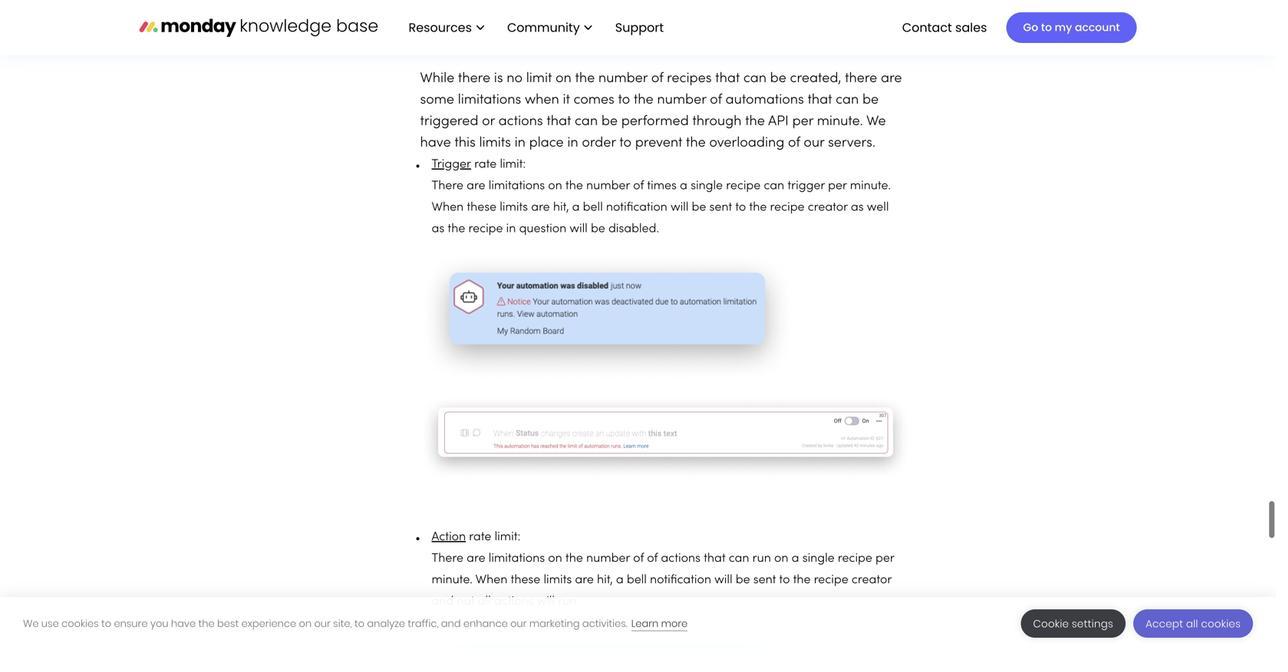 Task type: describe. For each thing, give the bounding box(es) containing it.
when inside there are limitations on the number of of actions that can run on a single recipe per minute. when these limits are hit, a bell notification will be sent to the recipe creator and not all actions will run.
[[476, 575, 508, 586]]

cookies for use
[[61, 617, 99, 631]]

or
[[482, 115, 495, 128]]

number inside there are limitations on the number of of actions that can run on a single recipe per minute. when these limits are hit, a bell notification will be sent to the recipe creator and not all actions will run.
[[586, 553, 630, 565]]

triggered
[[420, 115, 479, 128]]

can inside 'there are limitations on the number of times a single recipe can trigger per minute. when these limits are hit, a bell notification will be sent to the recipe creator as well as the recipe in question will be disabled.'
[[764, 181, 785, 192]]

is
[[494, 72, 503, 85]]

to inside we have this limits in place in order to prevent the overloading of our servers.
[[620, 137, 632, 150]]

contact
[[903, 19, 952, 36]]

are up run.
[[575, 575, 594, 586]]

use
[[41, 617, 59, 631]]

per inside while there is no limit on the number of recipes that can be created, there are some limitations when it comes to the number of automations that can be triggered or actions that can be performed through the api per minute.
[[793, 115, 814, 128]]

marketing
[[530, 617, 580, 631]]

rate for automation
[[496, 27, 521, 40]]

contact sales
[[903, 19, 987, 36]]

can down comes in the left of the page
[[575, 115, 598, 128]]

these inside there are limitations on the number of of actions that can run on a single recipe per minute. when these limits are hit, a bell notification will be sent to the recipe creator and not all actions will run.
[[511, 575, 541, 586]]

1 vertical spatial have
[[171, 617, 196, 631]]

trigger rate limit:
[[432, 159, 526, 171]]

it
[[563, 94, 570, 107]]

single inside 'there are limitations on the number of times a single recipe can trigger per minute. when these limits are hit, a bell notification will be sent to the recipe creator as well as the recipe in question will be disabled.'
[[691, 181, 723, 192]]

1 vertical spatial and
[[441, 617, 461, 631]]

0 horizontal spatial as
[[432, 224, 445, 235]]

when
[[525, 94, 559, 107]]

image_ _2022 05 11t093821_1.png image
[[420, 252, 795, 383]]

on up run.
[[548, 553, 562, 565]]

my
[[1055, 20, 1073, 35]]

number down recipes
[[657, 94, 707, 107]]

api
[[769, 115, 789, 128]]

resources
[[409, 19, 472, 36]]

cookie
[[1034, 617, 1069, 631]]

main element
[[393, 0, 1137, 55]]

minute. inside 'there are limitations on the number of times a single recipe can trigger per minute. when these limits are hit, a bell notification will be sent to the recipe creator as well as the recipe in question will be disabled.'
[[850, 181, 891, 192]]

1 horizontal spatial our
[[511, 617, 527, 631]]

best
[[217, 617, 239, 631]]

1 vertical spatial actions
[[661, 553, 701, 565]]

minute. inside there are limitations on the number of of actions that can run on a single recipe per minute. when these limits are hit, a bell notification will be sent to the recipe creator and not all actions will run.
[[432, 575, 473, 586]]

can down created, in the right of the page
[[836, 94, 859, 107]]

bell inside there are limitations on the number of of actions that can run on a single recipe per minute. when these limits are hit, a bell notification will be sent to the recipe creator and not all actions will run.
[[627, 575, 647, 586]]

action rate limit:
[[432, 532, 521, 543]]

limitations for there are limitations on the number of of actions that can run on a single recipe per minute. when these limits are hit, a bell notification will be sent to the recipe creator and not all actions will run.
[[489, 553, 545, 565]]

0 vertical spatial as
[[851, 202, 864, 214]]

when inside 'there are limitations on the number of times a single recipe can trigger per minute. when these limits are hit, a bell notification will be sent to the recipe creator as well as the recipe in question will be disabled.'
[[432, 202, 464, 214]]

question
[[519, 224, 567, 235]]

servers.
[[828, 137, 876, 150]]

no
[[507, 72, 523, 85]]

are down 'trigger rate limit:'
[[467, 181, 486, 192]]

well
[[867, 202, 889, 214]]

rate for action
[[469, 532, 492, 543]]

minute. inside while there is no limit on the number of recipes that can be created, there are some limitations when it comes to the number of automations that can be triggered or actions that can be performed through the api per minute.
[[817, 115, 863, 128]]

notification inside there are limitations on the number of of actions that can run on a single recipe per minute. when these limits are hit, a bell notification will be sent to the recipe creator and not all actions will run.
[[650, 575, 712, 586]]

monday.com logo image
[[139, 11, 378, 43]]

bell inside 'there are limitations on the number of times a single recipe can trigger per minute. when these limits are hit, a bell notification will be sent to the recipe creator as well as the recipe in question will be disabled.'
[[583, 202, 603, 214]]

there are limitations on the number of times a single recipe can trigger per minute. when these limits are hit, a bell notification will be sent to the recipe creator as well as the recipe in question will be disabled.
[[432, 181, 891, 235]]

limit: for trigger rate limit:
[[500, 159, 526, 171]]

rate for trigger
[[475, 159, 497, 171]]

all inside accept all cookies button
[[1187, 617, 1199, 631]]

we use cookies to ensure you have the best experience on our site, to analyze traffic, and enhance our marketing activities. learn more
[[23, 617, 688, 631]]

go to my account
[[1024, 20, 1120, 35]]

there are limitations on the number of of actions that can run on a single recipe per minute. when these limits are hit, a bell notification will be sent to the recipe creator and not all actions will run.
[[432, 553, 895, 608]]

limit
[[526, 72, 552, 85]]

more
[[661, 617, 688, 631]]

accept all cookies
[[1146, 617, 1241, 631]]

account
[[1075, 20, 1120, 35]]

ensure
[[114, 617, 148, 631]]

image_ _2022 05 11t093749_1.png image
[[420, 625, 799, 650]]

limit: for action rate limit:
[[495, 532, 521, 543]]

there for there are limitations on the number of times a single recipe can trigger per minute. when these limits are hit, a bell notification will be sent to the recipe creator as well as the recipe in question will be disabled.
[[432, 181, 464, 192]]

limits inside we have this limits in place in order to prevent the overloading of our servers.
[[479, 137, 511, 150]]

in inside 'there are limitations on the number of times a single recipe can trigger per minute. when these limits are hit, a bell notification will be sent to the recipe creator as well as the recipe in question will be disabled.'
[[506, 224, 516, 235]]

experience
[[241, 617, 296, 631]]

run.
[[558, 596, 580, 608]]

support
[[615, 19, 664, 36]]

this
[[455, 137, 476, 150]]

that down created, in the right of the page
[[808, 94, 832, 107]]

order
[[582, 137, 616, 150]]

settings
[[1072, 617, 1114, 631]]

through
[[693, 115, 742, 128]]

per inside there are limitations on the number of of actions that can run on a single recipe per minute. when these limits are hit, a bell notification will be sent to the recipe creator and not all actions will run.
[[876, 553, 895, 565]]

2 there from the left
[[845, 72, 878, 85]]

sales
[[956, 19, 987, 36]]

while
[[420, 72, 455, 85]]

you
[[150, 617, 168, 631]]

created,
[[790, 72, 842, 85]]

automation rate limitations link
[[420, 19, 588, 43]]

on inside while there is no limit on the number of recipes that can be created, there are some limitations when it comes to the number of automations that can be triggered or actions that can be performed through the api per minute.
[[556, 72, 572, 85]]

the inside we have this limits in place in order to prevent the overloading of our servers.
[[686, 137, 706, 150]]

1 there from the left
[[458, 72, 491, 85]]



Task type: vqa. For each thing, say whether or not it's contained in the screenshot.
the left
no



Task type: locate. For each thing, give the bounding box(es) containing it.
bell up learn at the bottom of page
[[627, 575, 647, 586]]

there
[[432, 181, 464, 192], [432, 553, 464, 565]]

cookies for all
[[1202, 617, 1241, 631]]

limitations for automation rate limitations
[[525, 27, 588, 40]]

and
[[432, 596, 454, 608], [441, 617, 461, 631]]

contact sales link
[[895, 14, 995, 41]]

these down 'trigger rate limit:'
[[467, 202, 497, 214]]

while there is no limit on the number of recipes that can be created, there are some limitations when it comes to the number of automations that can be triggered or actions that can be performed through the api per minute.
[[420, 72, 902, 128]]

as left the well
[[851, 202, 864, 214]]

1 horizontal spatial creator
[[852, 575, 892, 586]]

when down trigger
[[432, 202, 464, 214]]

these up "marketing"
[[511, 575, 541, 586]]

2 horizontal spatial per
[[876, 553, 895, 565]]

limits up run.
[[544, 575, 572, 586]]

notification up disabled.
[[606, 202, 668, 214]]

we up servers.
[[867, 115, 886, 128]]

list
[[393, 0, 676, 55]]

minute. up the well
[[850, 181, 891, 192]]

1 vertical spatial limit:
[[495, 532, 521, 543]]

actions
[[499, 115, 543, 128], [661, 553, 701, 565], [494, 596, 534, 608]]

are down action rate limit:
[[467, 553, 486, 565]]

0 vertical spatial we
[[867, 115, 886, 128]]

to
[[1042, 20, 1052, 35], [618, 94, 630, 107], [620, 137, 632, 150], [736, 202, 746, 214], [779, 575, 790, 586], [101, 617, 111, 631], [355, 617, 365, 631]]

0 horizontal spatial our
[[314, 617, 331, 631]]

number
[[599, 72, 648, 85], [657, 94, 707, 107], [586, 181, 630, 192], [586, 553, 630, 565]]

2 cookies from the left
[[1202, 617, 1241, 631]]

creator
[[808, 202, 848, 214], [852, 575, 892, 586]]

1 vertical spatial notification
[[650, 575, 712, 586]]

there right created, in the right of the page
[[845, 72, 878, 85]]

there down the action
[[432, 553, 464, 565]]

community
[[507, 19, 580, 36]]

0 vertical spatial limits
[[479, 137, 511, 150]]

minute. up not on the bottom left of page
[[432, 575, 473, 586]]

to inside 'there are limitations on the number of times a single recipe can trigger per minute. when these limits are hit, a bell notification will be sent to the recipe creator as well as the recipe in question will be disabled.'
[[736, 202, 746, 214]]

cookies inside button
[[1202, 617, 1241, 631]]

1 horizontal spatial when
[[476, 575, 508, 586]]

we
[[867, 115, 886, 128], [23, 617, 39, 631]]

trigger
[[788, 181, 825, 192]]

0 horizontal spatial single
[[691, 181, 723, 192]]

can left run
[[729, 553, 750, 565]]

automations
[[726, 94, 804, 107]]

2 there from the top
[[432, 553, 464, 565]]

number inside 'there are limitations on the number of times a single recipe can trigger per minute. when these limits are hit, a bell notification will be sent to the recipe creator as well as the recipe in question will be disabled.'
[[586, 181, 630, 192]]

0 vertical spatial sent
[[710, 202, 732, 214]]

2 vertical spatial per
[[876, 553, 895, 565]]

0 vertical spatial notification
[[606, 202, 668, 214]]

single right run
[[803, 553, 835, 565]]

1 vertical spatial these
[[511, 575, 541, 586]]

to inside main 'element'
[[1042, 20, 1052, 35]]

1 horizontal spatial hit,
[[597, 575, 613, 586]]

there left is
[[458, 72, 491, 85]]

1 cookies from the left
[[61, 617, 99, 631]]

when up enhance
[[476, 575, 508, 586]]

per
[[793, 115, 814, 128], [828, 181, 847, 192], [876, 553, 895, 565]]

creator inside 'there are limitations on the number of times a single recipe can trigger per minute. when these limits are hit, a bell notification will be sent to the recipe creator as well as the recipe in question will be disabled.'
[[808, 202, 848, 214]]

1 there from the top
[[432, 181, 464, 192]]

1 vertical spatial there
[[432, 553, 464, 565]]

on down place
[[548, 181, 562, 192]]

1 horizontal spatial cookies
[[1202, 617, 1241, 631]]

are down the contact sales link
[[881, 72, 902, 85]]

0 horizontal spatial hit,
[[553, 202, 569, 214]]

1 vertical spatial rate
[[475, 159, 497, 171]]

will
[[671, 202, 689, 214], [570, 224, 588, 235], [715, 575, 733, 586], [537, 596, 555, 608]]

rate up no
[[496, 27, 521, 40]]

these
[[467, 202, 497, 214], [511, 575, 541, 586]]

recipes
[[667, 72, 712, 85]]

1 vertical spatial single
[[803, 553, 835, 565]]

disabled.
[[609, 224, 659, 235]]

0 vertical spatial creator
[[808, 202, 848, 214]]

of inside we have this limits in place in order to prevent the overloading of our servers.
[[788, 137, 800, 150]]

and down not on the bottom left of page
[[441, 617, 461, 631]]

0 horizontal spatial all
[[478, 596, 491, 608]]

we for we have this limits in place in order to prevent the overloading of our servers.
[[867, 115, 886, 128]]

all right 'accept'
[[1187, 617, 1199, 631]]

we have this limits in place in order to prevent the overloading of our servers.
[[420, 115, 886, 150]]

when
[[432, 202, 464, 214], [476, 575, 508, 586]]

0 horizontal spatial we
[[23, 617, 39, 631]]

learn
[[632, 617, 659, 631]]

creator inside there are limitations on the number of of actions that can run on a single recipe per minute. when these limits are hit, a bell notification will be sent to the recipe creator and not all actions will run.
[[852, 575, 892, 586]]

a
[[680, 181, 688, 192], [572, 202, 580, 214], [792, 553, 800, 565], [616, 575, 624, 586]]

1 vertical spatial bell
[[627, 575, 647, 586]]

to inside there are limitations on the number of of actions that can run on a single recipe per minute. when these limits are hit, a bell notification will be sent to the recipe creator and not all actions will run.
[[779, 575, 790, 586]]

0 horizontal spatial there
[[458, 72, 491, 85]]

there inside 'there are limitations on the number of times a single recipe can trigger per minute. when these limits are hit, a bell notification will be sent to the recipe creator as well as the recipe in question will be disabled.'
[[432, 181, 464, 192]]

2 horizontal spatial our
[[804, 137, 825, 150]]

community link
[[500, 14, 600, 41]]

2 vertical spatial actions
[[494, 596, 534, 608]]

single
[[691, 181, 723, 192], [803, 553, 835, 565]]

performed
[[622, 115, 689, 128]]

on up it on the left top
[[556, 72, 572, 85]]

automation
[[420, 27, 493, 40]]

actions up more
[[661, 553, 701, 565]]

2 vertical spatial minute.
[[432, 575, 473, 586]]

1 vertical spatial sent
[[754, 575, 776, 586]]

dialog containing cookie settings
[[0, 597, 1277, 650]]

0 horizontal spatial creator
[[808, 202, 848, 214]]

prevent
[[635, 137, 683, 150]]

sent
[[710, 202, 732, 214], [754, 575, 776, 586]]

number up activities.
[[586, 553, 630, 565]]

0 vertical spatial per
[[793, 115, 814, 128]]

0 vertical spatial rate
[[496, 27, 521, 40]]

rate down the this
[[475, 159, 497, 171]]

trigger
[[432, 159, 471, 171]]

enhance
[[464, 617, 508, 631]]

per inside 'there are limitations on the number of times a single recipe can trigger per minute. when these limits are hit, a bell notification will be sent to the recipe creator as well as the recipe in question will be disabled.'
[[828, 181, 847, 192]]

some
[[420, 94, 454, 107]]

number down order at the top of page
[[586, 181, 630, 192]]

have
[[420, 137, 451, 150], [171, 617, 196, 631]]

1 horizontal spatial all
[[1187, 617, 1199, 631]]

our
[[804, 137, 825, 150], [314, 617, 331, 631], [511, 617, 527, 631]]

learn more link
[[632, 617, 688, 631]]

dialog
[[0, 597, 1277, 650]]

automation rate limitations
[[420, 27, 588, 40]]

1 vertical spatial when
[[476, 575, 508, 586]]

2 vertical spatial rate
[[469, 532, 492, 543]]

limits down or
[[479, 137, 511, 150]]

0 horizontal spatial sent
[[710, 202, 732, 214]]

2 vertical spatial limits
[[544, 575, 572, 586]]

accept all cookies button
[[1134, 610, 1254, 638]]

accept
[[1146, 617, 1184, 631]]

0 vertical spatial bell
[[583, 202, 603, 214]]

all right not on the bottom left of page
[[478, 596, 491, 608]]

notification inside 'there are limitations on the number of times a single recipe can trigger per minute. when these limits are hit, a bell notification will be sent to the recipe creator as well as the recipe in question will be disabled.'
[[606, 202, 668, 214]]

1 vertical spatial creator
[[852, 575, 892, 586]]

comes
[[574, 94, 615, 107]]

go
[[1024, 20, 1039, 35]]

traffic,
[[408, 617, 439, 631]]

rate inside automation rate limitations link
[[496, 27, 521, 40]]

limit: right trigger
[[500, 159, 526, 171]]

0 vertical spatial these
[[467, 202, 497, 214]]

1 horizontal spatial sent
[[754, 575, 776, 586]]

hit, up the 'question'
[[553, 202, 569, 214]]

1 horizontal spatial bell
[[627, 575, 647, 586]]

single inside there are limitations on the number of of actions that can run on a single recipe per minute. when these limits are hit, a bell notification will be sent to the recipe creator and not all actions will run.
[[803, 553, 835, 565]]

actions up enhance
[[494, 596, 534, 608]]

1 horizontal spatial these
[[511, 575, 541, 586]]

can up automations on the top of page
[[744, 72, 767, 85]]

0 vertical spatial when
[[432, 202, 464, 214]]

all
[[478, 596, 491, 608], [1187, 617, 1199, 631]]

site,
[[333, 617, 352, 631]]

hit, inside 'there are limitations on the number of times a single recipe can trigger per minute. when these limits are hit, a bell notification will be sent to the recipe creator as well as the recipe in question will be disabled.'
[[553, 202, 569, 214]]

on right run
[[775, 553, 789, 565]]

limitations up or
[[458, 94, 521, 107]]

single right times
[[691, 181, 723, 192]]

and left not on the bottom left of page
[[432, 596, 454, 608]]

notification
[[606, 202, 668, 214], [650, 575, 712, 586]]

0 horizontal spatial per
[[793, 115, 814, 128]]

1 vertical spatial all
[[1187, 617, 1199, 631]]

are
[[881, 72, 902, 85], [467, 181, 486, 192], [531, 202, 550, 214], [467, 553, 486, 565], [575, 575, 594, 586]]

actions inside while there is no limit on the number of recipes that can be created, there are some limitations when it comes to the number of automations that can be triggered or actions that can be performed through the api per minute.
[[499, 115, 543, 128]]

limitations inside while there is no limit on the number of recipes that can be created, there are some limitations when it comes to the number of automations that can be triggered or actions that can be performed through the api per minute.
[[458, 94, 521, 107]]

sent down run
[[754, 575, 776, 586]]

that left run
[[704, 553, 726, 565]]

number up comes in the left of the page
[[599, 72, 648, 85]]

we for we use cookies to ensure you have the best experience on our site, to analyze traffic, and enhance our marketing activities. learn more
[[23, 617, 39, 631]]

that down it on the left top
[[547, 115, 571, 128]]

limitations
[[525, 27, 588, 40], [458, 94, 521, 107], [489, 181, 545, 192], [489, 553, 545, 565]]

activities.
[[583, 617, 628, 631]]

0 horizontal spatial these
[[467, 202, 497, 214]]

limitations down action rate limit:
[[489, 553, 545, 565]]

1 horizontal spatial we
[[867, 115, 886, 128]]

limitations for there are limitations on the number of times a single recipe can trigger per minute. when these limits are hit, a bell notification will be sent to the recipe creator as well as the recipe in question will be disabled.
[[489, 181, 545, 192]]

hit, inside there are limitations on the number of of actions that can run on a single recipe per minute. when these limits are hit, a bell notification will be sent to the recipe creator and not all actions will run.
[[597, 575, 613, 586]]

1 vertical spatial per
[[828, 181, 847, 192]]

1 vertical spatial hit,
[[597, 575, 613, 586]]

1 vertical spatial we
[[23, 617, 39, 631]]

of inside 'there are limitations on the number of times a single recipe can trigger per minute. when these limits are hit, a bell notification will be sent to the recipe creator as well as the recipe in question will be disabled.'
[[633, 181, 644, 192]]

limits inside 'there are limitations on the number of times a single recipe can trigger per minute. when these limits are hit, a bell notification will be sent to the recipe creator as well as the recipe in question will be disabled.'
[[500, 202, 528, 214]]

be inside there are limitations on the number of of actions that can run on a single recipe per minute. when these limits are hit, a bell notification will be sent to the recipe creator and not all actions will run.
[[736, 575, 750, 586]]

support link
[[608, 14, 676, 41], [615, 19, 669, 36]]

0 horizontal spatial cookies
[[61, 617, 99, 631]]

are inside while there is no limit on the number of recipes that can be created, there are some limitations when it comes to the number of automations that can be triggered or actions that can be performed through the api per minute.
[[881, 72, 902, 85]]

limits up the 'question'
[[500, 202, 528, 214]]

cookies
[[61, 617, 99, 631], [1202, 617, 1241, 631]]

can left trigger
[[764, 181, 785, 192]]

our left servers.
[[804, 137, 825, 150]]

0 horizontal spatial when
[[432, 202, 464, 214]]

1 horizontal spatial as
[[851, 202, 864, 214]]

0 vertical spatial limit:
[[500, 159, 526, 171]]

1 vertical spatial minute.
[[850, 181, 891, 192]]

cookie settings button
[[1021, 610, 1126, 638]]

limitations down 'trigger rate limit:'
[[489, 181, 545, 192]]

sent down overloading
[[710, 202, 732, 214]]

1 horizontal spatial per
[[828, 181, 847, 192]]

0 vertical spatial all
[[478, 596, 491, 608]]

limitations inside 'there are limitations on the number of times a single recipe can trigger per minute. when these limits are hit, a bell notification will be sent to the recipe creator as well as the recipe in question will be disabled.'
[[489, 181, 545, 192]]

limitations inside there are limitations on the number of of actions that can run on a single recipe per minute. when these limits are hit, a bell notification will be sent to the recipe creator and not all actions will run.
[[489, 553, 545, 565]]

to inside while there is no limit on the number of recipes that can be created, there are some limitations when it comes to the number of automations that can be triggered or actions that can be performed through the api per minute.
[[618, 94, 630, 107]]

limit:
[[500, 159, 526, 171], [495, 532, 521, 543]]

0 vertical spatial actions
[[499, 115, 543, 128]]

there for there are limitations on the number of of actions that can run on a single recipe per minute. when these limits are hit, a bell notification will be sent to the recipe creator and not all actions will run.
[[432, 553, 464, 565]]

of
[[652, 72, 664, 85], [710, 94, 722, 107], [788, 137, 800, 150], [633, 181, 644, 192], [633, 553, 644, 565], [647, 553, 658, 565]]

and inside there are limitations on the number of of actions that can run on a single recipe per minute. when these limits are hit, a bell notification will be sent to the recipe creator and not all actions will run.
[[432, 596, 454, 608]]

bell down order at the top of page
[[583, 202, 603, 214]]

that inside there are limitations on the number of of actions that can run on a single recipe per minute. when these limits are hit, a bell notification will be sent to the recipe creator and not all actions will run.
[[704, 553, 726, 565]]

analyze
[[367, 617, 405, 631]]

our right enhance
[[511, 617, 527, 631]]

action
[[432, 532, 466, 543]]

there
[[458, 72, 491, 85], [845, 72, 878, 85]]

cookies right 'accept'
[[1202, 617, 1241, 631]]

times
[[647, 181, 677, 192]]

there inside there are limitations on the number of of actions that can run on a single recipe per minute. when these limits are hit, a bell notification will be sent to the recipe creator and not all actions will run.
[[432, 553, 464, 565]]

rate right the action
[[469, 532, 492, 543]]

go to my account link
[[1007, 12, 1137, 43]]

our left "site,"
[[314, 617, 331, 631]]

0 vertical spatial have
[[420, 137, 451, 150]]

are up the 'question'
[[531, 202, 550, 214]]

in left place
[[515, 137, 526, 150]]

bell
[[583, 202, 603, 214], [627, 575, 647, 586]]

can inside there are limitations on the number of of actions that can run on a single recipe per minute. when these limits are hit, a bell notification will be sent to the recipe creator and not all actions will run.
[[729, 553, 750, 565]]

0 horizontal spatial have
[[171, 617, 196, 631]]

0 vertical spatial there
[[432, 181, 464, 192]]

0 vertical spatial minute.
[[817, 115, 863, 128]]

that right recipes
[[716, 72, 740, 85]]

place
[[529, 137, 564, 150]]

hit,
[[553, 202, 569, 214], [597, 575, 613, 586]]

limitations up limit
[[525, 27, 588, 40]]

0 vertical spatial and
[[432, 596, 454, 608]]

resources link
[[401, 14, 492, 41]]

in left the 'question'
[[506, 224, 516, 235]]

run
[[753, 553, 771, 565]]

sent inside 'there are limitations on the number of times a single recipe can trigger per minute. when these limits are hit, a bell notification will be sent to the recipe creator as well as the recipe in question will be disabled.'
[[710, 202, 732, 214]]

that
[[716, 72, 740, 85], [808, 94, 832, 107], [547, 115, 571, 128], [704, 553, 726, 565]]

1 horizontal spatial single
[[803, 553, 835, 565]]

limit: right the action
[[495, 532, 521, 543]]

be
[[770, 72, 787, 85], [863, 94, 879, 107], [602, 115, 618, 128], [692, 202, 707, 214], [591, 224, 605, 235], [736, 575, 750, 586]]

we inside we have this limits in place in order to prevent the overloading of our servers.
[[867, 115, 886, 128]]

have down triggered
[[420, 137, 451, 150]]

minute. up servers.
[[817, 115, 863, 128]]

as down trigger
[[432, 224, 445, 235]]

minute.
[[817, 115, 863, 128], [850, 181, 891, 192], [432, 575, 473, 586]]

0 horizontal spatial bell
[[583, 202, 603, 214]]

as
[[851, 202, 864, 214], [432, 224, 445, 235]]

limits
[[479, 137, 511, 150], [500, 202, 528, 214], [544, 575, 572, 586]]

in left order at the top of page
[[568, 137, 578, 150]]

not
[[457, 596, 475, 608]]

all inside there are limitations on the number of of actions that can run on a single recipe per minute. when these limits are hit, a bell notification will be sent to the recipe creator and not all actions will run.
[[478, 596, 491, 608]]

on inside 'there are limitations on the number of times a single recipe can trigger per minute. when these limits are hit, a bell notification will be sent to the recipe creator as well as the recipe in question will be disabled.'
[[548, 181, 562, 192]]

cookies right use
[[61, 617, 99, 631]]

sent inside there are limitations on the number of of actions that can run on a single recipe per minute. when these limits are hit, a bell notification will be sent to the recipe creator and not all actions will run.
[[754, 575, 776, 586]]

in
[[515, 137, 526, 150], [568, 137, 578, 150], [506, 224, 516, 235]]

can
[[744, 72, 767, 85], [836, 94, 859, 107], [575, 115, 598, 128], [764, 181, 785, 192], [729, 553, 750, 565]]

have inside we have this limits in place in order to prevent the overloading of our servers.
[[420, 137, 451, 150]]

these inside 'there are limitations on the number of times a single recipe can trigger per minute. when these limits are hit, a bell notification will be sent to the recipe creator as well as the recipe in question will be disabled.'
[[467, 202, 497, 214]]

0 vertical spatial single
[[691, 181, 723, 192]]

have right "you" on the bottom left of page
[[171, 617, 196, 631]]

our inside we have this limits in place in order to prevent the overloading of our servers.
[[804, 137, 825, 150]]

we left use
[[23, 617, 39, 631]]

1 vertical spatial limits
[[500, 202, 528, 214]]

overloading
[[710, 137, 785, 150]]

notification up more
[[650, 575, 712, 586]]

1 horizontal spatial have
[[420, 137, 451, 150]]

on right experience
[[299, 617, 312, 631]]

the
[[575, 72, 595, 85], [634, 94, 654, 107], [745, 115, 765, 128], [686, 137, 706, 150], [566, 181, 583, 192], [750, 202, 767, 214], [448, 224, 465, 235], [566, 553, 583, 565], [793, 575, 811, 586], [198, 617, 215, 631]]

actions down "when"
[[499, 115, 543, 128]]

list containing resources
[[393, 0, 676, 55]]

there down trigger
[[432, 181, 464, 192]]

limits inside there are limitations on the number of of actions that can run on a single recipe per minute. when these limits are hit, a bell notification will be sent to the recipe creator and not all actions will run.
[[544, 575, 572, 586]]

1 horizontal spatial there
[[845, 72, 878, 85]]

0 vertical spatial hit,
[[553, 202, 569, 214]]

cookie settings
[[1034, 617, 1114, 631]]

hit, up activities.
[[597, 575, 613, 586]]

1 vertical spatial as
[[432, 224, 445, 235]]

image_ _2022 05 11t093820_1.png image
[[420, 395, 912, 481]]



